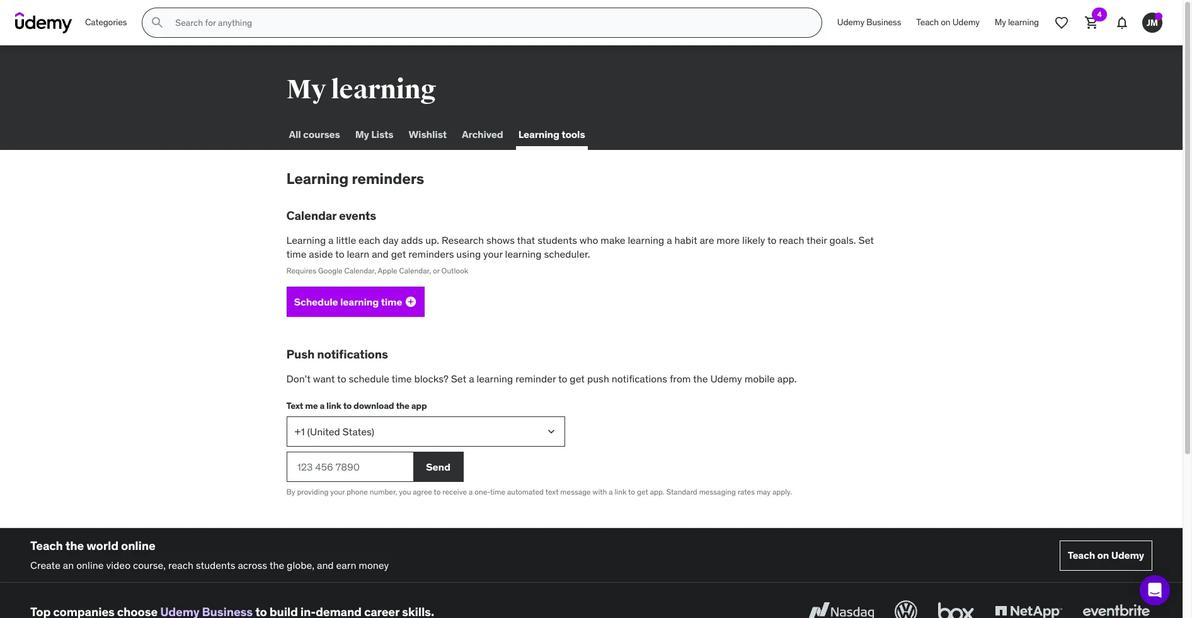 Task type: locate. For each thing, give the bounding box(es) containing it.
reach inside "learning a little each day adds up. research shows that students who make learning a habit are more likely to reach their goals. set time aside to learn and get reminders using your learning scheduler. requires google calendar, apple calendar, or outlook"
[[779, 233, 804, 246]]

are
[[700, 233, 714, 246]]

1 vertical spatial app.
[[650, 487, 665, 497]]

lists
[[371, 128, 393, 141]]

reach
[[779, 233, 804, 246], [168, 559, 193, 571]]

course,
[[133, 559, 166, 571]]

1 vertical spatial teach on udemy link
[[1059, 540, 1152, 571]]

0 vertical spatial teach on udemy
[[916, 17, 980, 28]]

udemy business
[[837, 17, 901, 28]]

your inside "learning a little each day adds up. research shows that students who make learning a habit are more likely to reach their goals. set time aside to learn and get reminders using your learning scheduler. requires google calendar, apple calendar, or outlook"
[[483, 248, 503, 260]]

small image
[[405, 296, 417, 308]]

learning down that
[[505, 248, 542, 260]]

2 horizontal spatial my
[[995, 17, 1006, 28]]

0 horizontal spatial students
[[196, 559, 235, 571]]

get left standard
[[637, 487, 648, 497]]

you have alerts image
[[1155, 13, 1162, 20]]

learning
[[1008, 17, 1039, 28], [331, 74, 436, 106], [628, 233, 664, 246], [505, 248, 542, 260], [340, 295, 379, 308], [477, 372, 513, 385]]

1 vertical spatial learning
[[286, 169, 348, 188]]

and
[[372, 248, 389, 260], [317, 559, 334, 571]]

my learning left wishlist icon
[[995, 17, 1039, 28]]

notifications up schedule
[[317, 347, 388, 362]]

students up scheduler. at the left top of page
[[538, 233, 577, 246]]

1 vertical spatial reach
[[168, 559, 193, 571]]

calendar
[[286, 208, 336, 223]]

set
[[858, 233, 874, 246], [451, 372, 466, 385]]

adds
[[401, 233, 423, 246]]

a right blocks? at the left of the page
[[469, 372, 474, 385]]

online right an
[[76, 559, 104, 571]]

your left phone
[[330, 487, 345, 497]]

Search for anything text field
[[173, 12, 806, 33]]

link
[[326, 400, 341, 412], [615, 487, 627, 497]]

volkswagen image
[[892, 598, 920, 618]]

online up "course,"
[[121, 538, 155, 553]]

students inside teach the world online create an online video course, reach students across the globe, and earn money
[[196, 559, 235, 571]]

more
[[717, 233, 740, 246]]

all courses
[[289, 128, 340, 141]]

learning up aside
[[286, 233, 326, 246]]

reminders down up.
[[408, 248, 454, 260]]

by
[[286, 487, 295, 497]]

time
[[286, 248, 306, 260], [381, 295, 402, 308], [392, 372, 412, 385], [490, 487, 505, 497]]

1 horizontal spatial my
[[355, 128, 369, 141]]

2 vertical spatial my
[[355, 128, 369, 141]]

calendar, left or
[[399, 266, 431, 276]]

calendar, down learn
[[344, 266, 376, 276]]

1 vertical spatial on
[[1097, 549, 1109, 561]]

learning left tools
[[518, 128, 559, 141]]

and inside teach the world online create an online video course, reach students across the globe, and earn money
[[317, 559, 334, 571]]

1 vertical spatial students
[[196, 559, 235, 571]]

google
[[318, 266, 342, 276]]

learning up calendar
[[286, 169, 348, 188]]

1 vertical spatial reminders
[[408, 248, 454, 260]]

learning
[[518, 128, 559, 141], [286, 169, 348, 188], [286, 233, 326, 246]]

0 horizontal spatial on
[[941, 17, 950, 28]]

my learning
[[995, 17, 1039, 28], [286, 74, 436, 106]]

0 horizontal spatial app.
[[650, 487, 665, 497]]

who
[[580, 233, 598, 246]]

message
[[560, 487, 591, 497]]

learning reminders
[[286, 169, 424, 188]]

my learning up my lists
[[286, 74, 436, 106]]

standard
[[666, 487, 697, 497]]

by providing your phone number, you agree to receive a one-time automated text message with a link to get app. standard messaging rates may apply.
[[286, 487, 792, 497]]

on right business at top
[[941, 17, 950, 28]]

each
[[359, 233, 380, 246]]

reach left their
[[779, 233, 804, 246]]

app
[[411, 400, 427, 412]]

1 horizontal spatial reach
[[779, 233, 804, 246]]

0 horizontal spatial teach
[[30, 538, 63, 553]]

learning up lists on the top of the page
[[331, 74, 436, 106]]

the left app
[[396, 400, 409, 412]]

0 horizontal spatial get
[[391, 248, 406, 260]]

1 horizontal spatial my learning
[[995, 17, 1039, 28]]

world
[[86, 538, 118, 553]]

1 vertical spatial and
[[317, 559, 334, 571]]

link right me
[[326, 400, 341, 412]]

learning down apple
[[340, 295, 379, 308]]

udemy business link
[[830, 8, 909, 38]]

0 horizontal spatial and
[[317, 559, 334, 571]]

students left the across
[[196, 559, 235, 571]]

push
[[286, 347, 314, 362]]

1 horizontal spatial set
[[858, 233, 874, 246]]

0 vertical spatial and
[[372, 248, 389, 260]]

download
[[353, 400, 394, 412]]

0 vertical spatial students
[[538, 233, 577, 246]]

0 vertical spatial app.
[[777, 372, 797, 385]]

reach right "course,"
[[168, 559, 193, 571]]

0 horizontal spatial link
[[326, 400, 341, 412]]

and left earn
[[317, 559, 334, 571]]

get inside "learning a little each day adds up. research shows that students who make learning a habit are more likely to reach their goals. set time aside to learn and get reminders using your learning scheduler. requires google calendar, apple calendar, or outlook"
[[391, 248, 406, 260]]

courses
[[303, 128, 340, 141]]

create
[[30, 559, 60, 571]]

to down little
[[335, 248, 344, 260]]

earn
[[336, 559, 356, 571]]

tools
[[562, 128, 585, 141]]

time left blocks? at the left of the page
[[392, 372, 412, 385]]

set right blocks? at the left of the page
[[451, 372, 466, 385]]

my
[[995, 17, 1006, 28], [286, 74, 326, 106], [355, 128, 369, 141]]

shows
[[486, 233, 515, 246]]

calendar,
[[344, 266, 376, 276], [399, 266, 431, 276]]

on up eventbrite image
[[1097, 549, 1109, 561]]

link right the with
[[615, 487, 627, 497]]

a right me
[[320, 400, 324, 412]]

1 horizontal spatial teach on udemy
[[1068, 549, 1144, 561]]

1 horizontal spatial students
[[538, 233, 577, 246]]

push notifications
[[286, 347, 388, 362]]

reminders inside "learning a little each day adds up. research shows that students who make learning a habit are more likely to reach their goals. set time aside to learn and get reminders using your learning scheduler. requires google calendar, apple calendar, or outlook"
[[408, 248, 454, 260]]

1 horizontal spatial your
[[483, 248, 503, 260]]

1 horizontal spatial get
[[570, 372, 585, 385]]

learning for learning reminders
[[286, 169, 348, 188]]

0 vertical spatial on
[[941, 17, 950, 28]]

0 horizontal spatial calendar,
[[344, 266, 376, 276]]

0 vertical spatial your
[[483, 248, 503, 260]]

archived
[[462, 128, 503, 141]]

agree
[[413, 487, 432, 497]]

2 vertical spatial get
[[637, 487, 648, 497]]

notifications left from
[[612, 372, 667, 385]]

teach on udemy
[[916, 17, 980, 28], [1068, 549, 1144, 561]]

students
[[538, 233, 577, 246], [196, 559, 235, 571]]

1 vertical spatial your
[[330, 487, 345, 497]]

2 vertical spatial learning
[[286, 233, 326, 246]]

your down shows
[[483, 248, 503, 260]]

udemy left business at top
[[837, 17, 864, 28]]

1 vertical spatial teach on udemy
[[1068, 549, 1144, 561]]

a right the with
[[609, 487, 613, 497]]

day
[[383, 233, 399, 246]]

1 vertical spatial my learning
[[286, 74, 436, 106]]

0 vertical spatial learning
[[518, 128, 559, 141]]

all courses link
[[286, 120, 343, 150]]

1 vertical spatial set
[[451, 372, 466, 385]]

4 link
[[1077, 8, 1107, 38]]

learning inside "button"
[[340, 295, 379, 308]]

send
[[426, 460, 450, 473]]

send button
[[413, 452, 463, 482]]

text
[[286, 400, 303, 412]]

2 horizontal spatial teach
[[1068, 549, 1095, 561]]

0 vertical spatial online
[[121, 538, 155, 553]]

0 horizontal spatial set
[[451, 372, 466, 385]]

0 horizontal spatial notifications
[[317, 347, 388, 362]]

learning left wishlist icon
[[1008, 17, 1039, 28]]

notifications
[[317, 347, 388, 362], [612, 372, 667, 385]]

the up an
[[65, 538, 84, 553]]

get down day
[[391, 248, 406, 260]]

teach for rightmost "teach on udemy" link
[[1068, 549, 1095, 561]]

0 horizontal spatial teach on udemy link
[[909, 8, 987, 38]]

learning tools
[[518, 128, 585, 141]]

0 vertical spatial reminders
[[352, 169, 424, 188]]

phone
[[347, 487, 368, 497]]

students inside "learning a little each day adds up. research shows that students who make learning a habit are more likely to reach their goals. set time aside to learn and get reminders using your learning scheduler. requires google calendar, apple calendar, or outlook"
[[538, 233, 577, 246]]

udemy
[[837, 17, 864, 28], [952, 17, 980, 28], [710, 372, 742, 385], [1111, 549, 1144, 561]]

app.
[[777, 372, 797, 385], [650, 487, 665, 497]]

1 vertical spatial notifications
[[612, 372, 667, 385]]

1 horizontal spatial and
[[372, 248, 389, 260]]

my lists
[[355, 128, 393, 141]]

your
[[483, 248, 503, 260], [330, 487, 345, 497]]

1 horizontal spatial link
[[615, 487, 627, 497]]

time up requires
[[286, 248, 306, 260]]

eventbrite image
[[1080, 598, 1152, 618]]

my left wishlist icon
[[995, 17, 1006, 28]]

1 vertical spatial link
[[615, 487, 627, 497]]

1 horizontal spatial teach
[[916, 17, 939, 28]]

to
[[767, 233, 777, 246], [335, 248, 344, 260], [337, 372, 346, 385], [558, 372, 567, 385], [343, 400, 352, 412], [434, 487, 441, 497], [628, 487, 635, 497]]

with
[[593, 487, 607, 497]]

learning tools link
[[516, 120, 588, 150]]

categories
[[85, 17, 127, 28]]

2 horizontal spatial get
[[637, 487, 648, 497]]

0 horizontal spatial my learning
[[286, 74, 436, 106]]

learning inside "learning a little each day adds up. research shows that students who make learning a habit are more likely to reach their goals. set time aside to learn and get reminders using your learning scheduler. requires google calendar, apple calendar, or outlook"
[[286, 233, 326, 246]]

1 horizontal spatial calendar,
[[399, 266, 431, 276]]

text me a link to download the app
[[286, 400, 427, 412]]

app. left standard
[[650, 487, 665, 497]]

reminders down lists on the top of the page
[[352, 169, 424, 188]]

to right agree
[[434, 487, 441, 497]]

0 vertical spatial reach
[[779, 233, 804, 246]]

and down day
[[372, 248, 389, 260]]

text
[[545, 487, 558, 497]]

reach inside teach the world online create an online video course, reach students across the globe, and earn money
[[168, 559, 193, 571]]

time left automated
[[490, 487, 505, 497]]

time left small image
[[381, 295, 402, 308]]

0 horizontal spatial my
[[286, 74, 326, 106]]

app. right mobile
[[777, 372, 797, 385]]

the left globe,
[[269, 559, 284, 571]]

get left push
[[570, 372, 585, 385]]

my up all courses in the left of the page
[[286, 74, 326, 106]]

set right goals.
[[858, 233, 874, 246]]

0 horizontal spatial reach
[[168, 559, 193, 571]]

0 vertical spatial my
[[995, 17, 1006, 28]]

my left lists on the top of the page
[[355, 128, 369, 141]]

0 vertical spatial get
[[391, 248, 406, 260]]

teach on udemy link
[[909, 8, 987, 38], [1059, 540, 1152, 571]]

on
[[941, 17, 950, 28], [1097, 549, 1109, 561]]

jm link
[[1137, 8, 1167, 38]]

0 horizontal spatial online
[[76, 559, 104, 571]]

1 horizontal spatial notifications
[[612, 372, 667, 385]]

0 vertical spatial set
[[858, 233, 874, 246]]

a left little
[[328, 233, 334, 246]]

1 vertical spatial get
[[570, 372, 585, 385]]

apply.
[[772, 487, 792, 497]]

wishlist
[[408, 128, 447, 141]]



Task type: vqa. For each thing, say whether or not it's contained in the screenshot.
All courses link
yes



Task type: describe. For each thing, give the bounding box(es) containing it.
udemy left my learning link
[[952, 17, 980, 28]]

udemy image
[[15, 12, 72, 33]]

0 vertical spatial my learning
[[995, 17, 1039, 28]]

2 calendar, from the left
[[399, 266, 431, 276]]

aside
[[309, 248, 333, 260]]

little
[[336, 233, 356, 246]]

blocks?
[[414, 372, 449, 385]]

rates
[[738, 487, 755, 497]]

receive
[[442, 487, 467, 497]]

messaging
[[699, 487, 736, 497]]

or
[[433, 266, 440, 276]]

nasdaq image
[[805, 598, 877, 618]]

push
[[587, 372, 609, 385]]

notifications image
[[1115, 15, 1130, 30]]

likely
[[742, 233, 765, 246]]

schedule learning time button
[[286, 287, 425, 317]]

make
[[601, 233, 625, 246]]

box image
[[935, 598, 977, 618]]

reminder
[[516, 372, 556, 385]]

archived link
[[459, 120, 506, 150]]

calendar events
[[286, 208, 376, 223]]

to right the with
[[628, 487, 635, 497]]

students for online
[[196, 559, 235, 571]]

apple
[[378, 266, 397, 276]]

schedule learning time
[[294, 295, 402, 308]]

from
[[670, 372, 691, 385]]

my lists link
[[353, 120, 396, 150]]

you
[[399, 487, 411, 497]]

wishlist image
[[1054, 15, 1069, 30]]

to right likely on the right
[[767, 233, 777, 246]]

0 horizontal spatial teach on udemy
[[916, 17, 980, 28]]

the right from
[[693, 372, 708, 385]]

time inside schedule learning time "button"
[[381, 295, 402, 308]]

and inside "learning a little each day adds up. research shows that students who make learning a habit are more likely to reach their goals. set time aside to learn and get reminders using your learning scheduler. requires google calendar, apple calendar, or outlook"
[[372, 248, 389, 260]]

schedule
[[294, 295, 338, 308]]

netapp image
[[992, 598, 1065, 618]]

research
[[442, 233, 484, 246]]

0 vertical spatial teach on udemy link
[[909, 8, 987, 38]]

may
[[757, 487, 771, 497]]

wishlist link
[[406, 120, 449, 150]]

across
[[238, 559, 267, 571]]

automated
[[507, 487, 544, 497]]

to left download
[[343, 400, 352, 412]]

set inside "learning a little each day adds up. research shows that students who make learning a habit are more likely to reach their goals. set time aside to learn and get reminders using your learning scheduler. requires google calendar, apple calendar, or outlook"
[[858, 233, 874, 246]]

udemy up eventbrite image
[[1111, 549, 1144, 561]]

1 horizontal spatial teach on udemy link
[[1059, 540, 1152, 571]]

me
[[305, 400, 318, 412]]

mobile
[[744, 372, 775, 385]]

using
[[456, 248, 481, 260]]

teach inside teach the world online create an online video course, reach students across the globe, and earn money
[[30, 538, 63, 553]]

0 vertical spatial link
[[326, 400, 341, 412]]

submit search image
[[150, 15, 165, 30]]

1 horizontal spatial app.
[[777, 372, 797, 385]]

providing
[[297, 487, 328, 497]]

an
[[63, 559, 74, 571]]

business
[[866, 17, 901, 28]]

globe,
[[287, 559, 314, 571]]

0 horizontal spatial your
[[330, 487, 345, 497]]

students for each
[[538, 233, 577, 246]]

learning a little each day adds up. research shows that students who make learning a habit are more likely to reach their goals. set time aside to learn and get reminders using your learning scheduler. requires google calendar, apple calendar, or outlook
[[286, 233, 874, 276]]

all
[[289, 128, 301, 141]]

1 vertical spatial online
[[76, 559, 104, 571]]

scheduler.
[[544, 248, 590, 260]]

1 calendar, from the left
[[344, 266, 376, 276]]

1 vertical spatial my
[[286, 74, 326, 106]]

habit
[[674, 233, 697, 246]]

my for my learning link
[[995, 17, 1006, 28]]

want
[[313, 372, 335, 385]]

their
[[806, 233, 827, 246]]

don't want to schedule time blocks? set a learning reminder to get push notifications from the udemy mobile app.
[[286, 372, 797, 385]]

jm
[[1147, 17, 1158, 28]]

that
[[517, 233, 535, 246]]

teach for the top "teach on udemy" link
[[916, 17, 939, 28]]

1 horizontal spatial online
[[121, 538, 155, 553]]

learning for learning tools
[[518, 128, 559, 141]]

my learning link
[[987, 8, 1046, 38]]

goals.
[[829, 233, 856, 246]]

one-
[[475, 487, 490, 497]]

1 horizontal spatial on
[[1097, 549, 1109, 561]]

categories button
[[77, 8, 134, 38]]

learning left 'reminder' at left bottom
[[477, 372, 513, 385]]

schedule
[[349, 372, 389, 385]]

video
[[106, 559, 130, 571]]

my for my lists link
[[355, 128, 369, 141]]

learning right make
[[628, 233, 664, 246]]

up.
[[425, 233, 439, 246]]

teach the world online create an online video course, reach students across the globe, and earn money
[[30, 538, 389, 571]]

number,
[[370, 487, 397, 497]]

time inside "learning a little each day adds up. research shows that students who make learning a habit are more likely to reach their goals. set time aside to learn and get reminders using your learning scheduler. requires google calendar, apple calendar, or outlook"
[[286, 248, 306, 260]]

outlook
[[441, 266, 468, 276]]

udemy left mobile
[[710, 372, 742, 385]]

4
[[1097, 9, 1102, 19]]

a left one- at the left bottom
[[469, 487, 473, 497]]

don't
[[286, 372, 311, 385]]

learn
[[347, 248, 369, 260]]

a left the habit
[[667, 233, 672, 246]]

shopping cart with 4 items image
[[1084, 15, 1099, 30]]

events
[[339, 208, 376, 223]]

requires
[[286, 266, 316, 276]]

to right 'reminder' at left bottom
[[558, 372, 567, 385]]

to right want
[[337, 372, 346, 385]]

123 456 7890 text field
[[286, 452, 413, 482]]

0 vertical spatial notifications
[[317, 347, 388, 362]]



